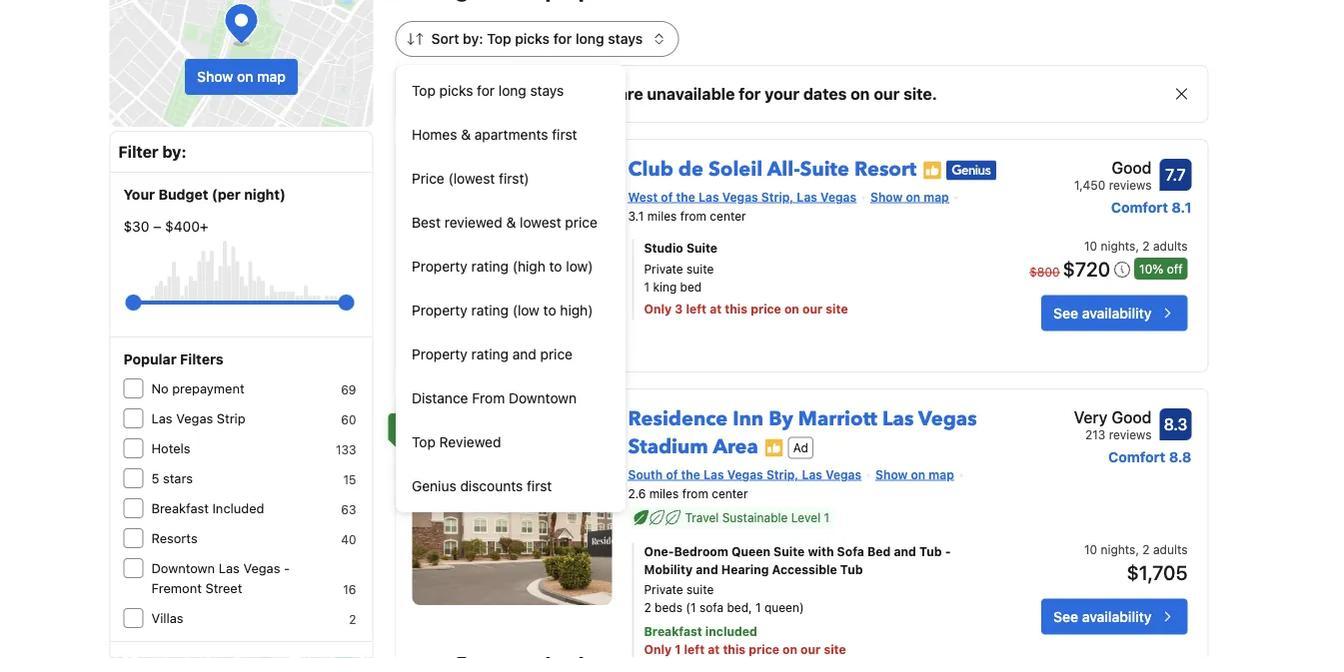 Task type: vqa. For each thing, say whether or not it's contained in the screenshot.
by:
yes



Task type: locate. For each thing, give the bounding box(es) containing it.
property up distance
[[412, 346, 468, 363]]

prepayment
[[172, 381, 245, 396]]

see availability
[[1054, 305, 1152, 321], [1054, 609, 1152, 625]]

1 vertical spatial top
[[412, 82, 436, 99]]

apartments
[[475, 126, 548, 143]]

0 vertical spatial property
[[412, 258, 468, 275]]

0 horizontal spatial included
[[458, 420, 510, 434]]

adults up off
[[1154, 239, 1188, 253]]

0 vertical spatial this
[[725, 303, 748, 317]]

this property is part of our preferred partner program. it's committed to providing excellent service and good value. it'll pay us a higher commission if you make a booking. image
[[923, 161, 943, 181], [923, 161, 943, 181], [765, 439, 785, 459]]

0 vertical spatial suite
[[800, 156, 850, 183]]

0 vertical spatial good
[[1112, 158, 1152, 177]]

for up "places"
[[554, 30, 572, 47]]

, up $1,705 at the right of page
[[1136, 543, 1140, 557]]

10 nights , 2 adults
[[1085, 239, 1188, 253]]

0 vertical spatial availability
[[1083, 305, 1152, 321]]

2 down 16
[[349, 613, 356, 627]]

to left the stay
[[562, 84, 578, 103]]

top
[[487, 30, 511, 47], [412, 82, 436, 99], [412, 434, 436, 451]]

our down queen)
[[801, 643, 821, 657]]

picks up homes
[[440, 82, 473, 99]]

see availability for club de soleil all-suite resort
[[1054, 305, 1152, 321]]

0 horizontal spatial by:
[[162, 142, 187, 161]]

reviews inside very good 213 reviews
[[1109, 428, 1152, 442]]

picks up "places"
[[515, 30, 550, 47]]

popular filters
[[123, 351, 224, 368]]

south
[[628, 468, 663, 482]]

long
[[576, 30, 605, 47], [499, 82, 527, 99]]

distance from downtown
[[412, 390, 577, 407]]

miles down south
[[650, 487, 679, 501]]

club de soleil all-suite resort image
[[412, 156, 612, 356]]

on inside button
[[237, 68, 254, 85]]

$800
[[1030, 265, 1060, 279]]

1 vertical spatial rating
[[471, 302, 509, 319]]

center
[[710, 209, 746, 223], [712, 487, 748, 501]]

0 vertical spatial show on map
[[197, 68, 286, 85]]

2 suite from the top
[[687, 583, 714, 597]]

by: for sort
[[463, 30, 483, 47]]

see availability link for residence inn by marriott las vegas stadium area
[[1042, 599, 1188, 635]]

strip, down club de soleil all-suite resort at the top
[[762, 190, 794, 204]]

2 good from the top
[[1112, 408, 1152, 427]]

property up property rating and price
[[412, 302, 468, 319]]

left right 3
[[686, 303, 707, 317]]

homes & apartments first button
[[396, 113, 626, 157]]

2 private from the top
[[644, 583, 684, 597]]

comfort for residence inn by marriott las vegas stadium area
[[1109, 449, 1166, 466]]

las down no
[[151, 411, 173, 426]]

top up top picks for long stays
[[487, 30, 511, 47]]

rating for and
[[471, 346, 509, 363]]

0 vertical spatial ,
[[1136, 239, 1140, 253]]

0 vertical spatial show
[[197, 68, 233, 85]]

75%
[[448, 84, 484, 103]]

our down studio suite link
[[803, 303, 823, 317]]

beds
[[655, 601, 683, 615]]

1 horizontal spatial &
[[506, 214, 516, 231]]

only inside one-bedroom queen suite with sofa bed and tub - mobility and hearing accessible tub private suite 2 beds (1 sofa bed, 1 queen) breakfast included only 1 left at this price on our site
[[644, 643, 672, 657]]

soleil
[[709, 156, 763, 183]]

0 vertical spatial center
[[710, 209, 746, 223]]

this inside studio suite private suite 1 king bed only 3 left at this price on our site
[[725, 303, 748, 317]]

nights up $1,705 at the right of page
[[1101, 543, 1136, 557]]

top picks for long stays button
[[396, 69, 626, 113]]

2
[[1143, 239, 1150, 253], [1143, 543, 1150, 557], [644, 601, 652, 615], [349, 613, 356, 627]]

1 vertical spatial suite
[[687, 241, 718, 255]]

rating inside the property rating (high to low) button
[[471, 258, 509, 275]]

0 vertical spatial long
[[576, 30, 605, 47]]

0 vertical spatial included
[[458, 420, 510, 434]]

0 vertical spatial picks
[[515, 30, 550, 47]]

breakfast inside one-bedroom queen suite with sofa bed and tub - mobility and hearing accessible tub private suite 2 beds (1 sofa bed, 1 queen) breakfast included only 1 left at this price on our site
[[644, 625, 703, 639]]

price down high)
[[540, 346, 573, 363]]

first down "places"
[[552, 126, 577, 143]]

2 up $1,705 at the right of page
[[1143, 543, 1150, 557]]

downtown up fremont
[[151, 561, 215, 576]]

1 reviews from the top
[[1109, 178, 1152, 192]]

1 vertical spatial show
[[871, 190, 903, 204]]

site down studio suite link
[[826, 303, 848, 317]]

0 vertical spatial miles
[[648, 209, 677, 223]]

group
[[133, 287, 346, 319]]

& right homes
[[461, 126, 471, 143]]

0 vertical spatial from
[[681, 209, 707, 223]]

show
[[197, 68, 233, 85], [871, 190, 903, 204], [876, 468, 908, 482]]

0 horizontal spatial downtown
[[151, 561, 215, 576]]

2 see from the top
[[1054, 609, 1079, 625]]

nights for 10 nights , 2 adults
[[1101, 239, 1136, 253]]

1 suite from the top
[[687, 263, 714, 277]]

price right "lowest"
[[565, 214, 598, 231]]

included up reviewed
[[458, 420, 510, 434]]

property for property rating (low to high)
[[412, 302, 468, 319]]

1 down beds
[[675, 643, 681, 657]]

left down (1
[[684, 643, 705, 657]]

property down best
[[412, 258, 468, 275]]

0 vertical spatial to
[[562, 84, 578, 103]]

included
[[212, 501, 264, 516]]

0 vertical spatial 10
[[1085, 239, 1098, 253]]

see availability link
[[1042, 295, 1188, 331], [1042, 599, 1188, 635]]

availability
[[1083, 305, 1152, 321], [1083, 609, 1152, 625]]

2 vertical spatial property
[[412, 346, 468, 363]]

las down all-
[[797, 190, 818, 204]]

2 only from the top
[[644, 643, 672, 657]]

0 vertical spatial see availability
[[1054, 305, 1152, 321]]

for up homes & apartments first
[[477, 82, 495, 99]]

, down comfort 8.1
[[1136, 239, 1140, 253]]

rating inside property rating and price button
[[471, 346, 509, 363]]

top down breakfast included
[[412, 434, 436, 451]]

studio
[[644, 241, 684, 255]]

1 horizontal spatial long
[[576, 30, 605, 47]]

2 vertical spatial show
[[876, 468, 908, 482]]

1 vertical spatial property
[[412, 302, 468, 319]]

show for club de soleil all-suite resort
[[871, 190, 903, 204]]

price
[[565, 214, 598, 231], [751, 303, 782, 317], [540, 346, 573, 363], [749, 643, 780, 657]]

reviewed
[[445, 214, 503, 231]]

1 vertical spatial long
[[499, 82, 527, 99]]

1 horizontal spatial stays
[[608, 30, 643, 47]]

from up studio
[[681, 209, 707, 223]]

suite inside one-bedroom queen suite with sofa bed and tub - mobility and hearing accessible tub private suite 2 beds (1 sofa bed, 1 queen) breakfast included only 1 left at this price on our site
[[687, 583, 714, 597]]

by: right "filter" at the left of page
[[162, 142, 187, 161]]

1 see availability from the top
[[1054, 305, 1152, 321]]

price down studio suite link
[[751, 303, 782, 317]]

rating up from
[[471, 346, 509, 363]]

suite up accessible in the bottom of the page
[[774, 545, 805, 559]]

213
[[1086, 428, 1106, 442]]

5
[[151, 471, 159, 486]]

good 1,450 reviews
[[1075, 158, 1152, 192]]

nights up $720
[[1101, 239, 1136, 253]]

this down bed,
[[723, 643, 746, 657]]

site
[[826, 303, 848, 317], [824, 643, 847, 657]]

our left the site.
[[874, 84, 900, 103]]

first)
[[499, 170, 529, 187]]

2 , from the top
[[1136, 543, 1140, 557]]

1 vertical spatial only
[[644, 643, 672, 657]]

0 vertical spatial -
[[946, 545, 951, 559]]

the up 3.1 miles from center
[[676, 190, 696, 204]]

1 vertical spatial show on map
[[871, 190, 950, 204]]

from
[[681, 209, 707, 223], [682, 487, 709, 501]]

0 horizontal spatial and
[[513, 346, 537, 363]]

0 vertical spatial downtown
[[509, 390, 577, 407]]

top for picks
[[412, 82, 436, 99]]

included down bed,
[[706, 625, 758, 639]]

suite up "bed"
[[687, 263, 714, 277]]

1 vertical spatial see
[[1054, 609, 1079, 625]]

1 vertical spatial -
[[284, 561, 290, 576]]

sort by: top picks for long stays
[[431, 30, 643, 47]]

0 vertical spatial see availability link
[[1042, 295, 1188, 331]]

at down sofa
[[708, 643, 720, 657]]

at inside studio suite private suite 1 king bed only 3 left at this price on our site
[[710, 303, 722, 317]]

& inside button
[[461, 126, 471, 143]]

top picks for long stays
[[412, 82, 564, 99]]

0 horizontal spatial picks
[[440, 82, 473, 99]]

by: for filter
[[162, 142, 187, 161]]

1 vertical spatial 10
[[1085, 543, 1098, 557]]

1 vertical spatial by:
[[162, 142, 187, 161]]

genius
[[412, 478, 457, 495]]

0 horizontal spatial -
[[284, 561, 290, 576]]

and
[[513, 346, 537, 363], [894, 545, 917, 559], [696, 563, 719, 577]]

1 vertical spatial miles
[[650, 487, 679, 501]]

0 horizontal spatial for
[[477, 82, 495, 99]]

left
[[686, 303, 707, 317], [684, 643, 705, 657]]

private up king
[[644, 263, 684, 277]]

our inside one-bedroom queen suite with sofa bed and tub - mobility and hearing accessible tub private suite 2 beds (1 sofa bed, 1 queen) breakfast included only 1 left at this price on our site
[[801, 643, 821, 657]]

0 vertical spatial reviews
[[1109, 178, 1152, 192]]

price inside 'button'
[[565, 214, 598, 231]]

strip, for soleil
[[762, 190, 794, 204]]

center down south of the las vegas strip, las vegas
[[712, 487, 748, 501]]

, for 10 nights , 2 adults $1,705
[[1136, 543, 1140, 557]]

$30 – $400+
[[123, 218, 209, 235]]

ad
[[794, 442, 809, 456]]

residence inn by marriott las vegas stadium area image
[[412, 406, 612, 606]]

1 vertical spatial reviews
[[1109, 428, 1152, 442]]

downtown
[[509, 390, 577, 407], [151, 561, 215, 576]]

adults up $1,705 at the right of page
[[1154, 543, 1188, 557]]

see availability down 10 nights , 2 adults $1,705 in the bottom right of the page
[[1054, 609, 1152, 625]]

las inside residence inn by marriott las vegas stadium area
[[883, 406, 914, 433]]

property rating and price
[[412, 346, 573, 363]]

1,450
[[1075, 178, 1106, 192]]

see for residence inn by marriott las vegas stadium area
[[1054, 609, 1079, 625]]

1 availability from the top
[[1083, 305, 1152, 321]]

5 stars
[[151, 471, 193, 486]]

1 vertical spatial at
[[708, 643, 720, 657]]

homes & apartments first
[[412, 126, 577, 143]]

to inside the property rating (high to low) button
[[549, 258, 562, 275]]

good up comfort 8.1
[[1112, 158, 1152, 177]]

of up 2.6 miles from center
[[666, 468, 678, 482]]

1 vertical spatial first
[[527, 478, 552, 495]]

only left 3
[[644, 303, 672, 317]]

las up street
[[219, 561, 240, 576]]

1 see availability link from the top
[[1042, 295, 1188, 331]]

las
[[699, 190, 719, 204], [797, 190, 818, 204], [883, 406, 914, 433], [151, 411, 173, 426], [704, 468, 724, 482], [802, 468, 823, 482], [219, 561, 240, 576]]

strip, for by
[[767, 468, 799, 482]]

tub right bed
[[920, 545, 942, 559]]

stays
[[608, 30, 643, 47], [530, 82, 564, 99]]

only down beds
[[644, 643, 672, 657]]

0 vertical spatial of
[[488, 84, 504, 103]]

suite inside the club de soleil all-suite resort link
[[800, 156, 850, 183]]

to left low)
[[549, 258, 562, 275]]

private inside studio suite private suite 1 king bed only 3 left at this price on our site
[[644, 263, 684, 277]]

from up travel
[[682, 487, 709, 501]]

(1
[[686, 601, 696, 615]]

top left 75%
[[412, 82, 436, 99]]

10 inside 10 nights , 2 adults $1,705
[[1085, 543, 1098, 557]]

stadium
[[628, 434, 709, 461]]

0 horizontal spatial stays
[[530, 82, 564, 99]]

residence inn by marriott las vegas stadium area link
[[628, 398, 977, 461]]

night)
[[244, 186, 286, 203]]

0 horizontal spatial breakfast
[[151, 501, 209, 516]]

1 vertical spatial see availability link
[[1042, 599, 1188, 635]]

0 horizontal spatial long
[[499, 82, 527, 99]]

left inside studio suite private suite 1 king bed only 3 left at this price on our site
[[686, 303, 707, 317]]

suite down 3.1 miles from center
[[687, 241, 718, 255]]

see availability link for club de soleil all-suite resort
[[1042, 295, 1188, 331]]

to
[[562, 84, 578, 103], [549, 258, 562, 275], [544, 302, 557, 319]]

1 vertical spatial adults
[[1154, 543, 1188, 557]]

stays up the are
[[608, 30, 643, 47]]

see availability link down 10 nights , 2 adults $1,705 in the bottom right of the page
[[1042, 599, 1188, 635]]

by
[[769, 406, 794, 433]]

1 nights from the top
[[1101, 239, 1136, 253]]

at right 3
[[710, 303, 722, 317]]

good right very
[[1112, 408, 1152, 427]]

1 vertical spatial comfort
[[1109, 449, 1166, 466]]

0 vertical spatial stays
[[608, 30, 643, 47]]

strip, down this property is part of our preferred partner program. it's committed to providing excellent service and good value. it'll pay us a higher commission if you make a booking. icon
[[767, 468, 799, 482]]

133
[[336, 443, 356, 457]]

downtown down property rating and price button
[[509, 390, 577, 407]]

price inside one-bedroom queen suite with sofa bed and tub - mobility and hearing accessible tub private suite 2 beds (1 sofa bed, 1 queen) breakfast included only 1 left at this price on our site
[[749, 643, 780, 657]]

breakfast for breakfast included
[[396, 420, 455, 434]]

the up 2.6 miles from center
[[681, 468, 701, 482]]

& inside 'button'
[[506, 214, 516, 231]]

0 vertical spatial rating
[[471, 258, 509, 275]]

property rating (low to high) button
[[396, 289, 626, 333]]

1 vertical spatial strip,
[[767, 468, 799, 482]]

2 horizontal spatial breakfast
[[644, 625, 703, 639]]

rating left (high
[[471, 258, 509, 275]]

1 vertical spatial ,
[[1136, 543, 1140, 557]]

first right 'discounts'
[[527, 478, 552, 495]]

1 rating from the top
[[471, 258, 509, 275]]

1 10 from the top
[[1085, 239, 1098, 253]]

good element
[[1075, 156, 1152, 180]]

distance
[[412, 390, 468, 407]]

0 vertical spatial suite
[[687, 263, 714, 277]]

2 10 from the top
[[1085, 543, 1098, 557]]

8.1
[[1172, 199, 1192, 216]]

and right bed
[[894, 545, 917, 559]]

3 rating from the top
[[471, 346, 509, 363]]

1 horizontal spatial -
[[946, 545, 951, 559]]

2 see availability from the top
[[1054, 609, 1152, 625]]

availability down 10 nights , 2 adults $1,705 in the bottom right of the page
[[1083, 609, 1152, 625]]

availability for residence inn by marriott las vegas stadium area
[[1083, 609, 1152, 625]]

0 vertical spatial left
[[686, 303, 707, 317]]

downtown inside button
[[509, 390, 577, 407]]

1 vertical spatial map
[[924, 190, 950, 204]]

1 vertical spatial the
[[681, 468, 701, 482]]

2 vertical spatial and
[[696, 563, 719, 577]]

to right (low
[[544, 302, 557, 319]]

nights inside 10 nights , 2 adults $1,705
[[1101, 543, 1136, 557]]

1 vertical spatial good
[[1112, 408, 1152, 427]]

adults inside 10 nights , 2 adults $1,705
[[1154, 543, 1188, 557]]

0 vertical spatial map
[[257, 68, 286, 85]]

miles
[[648, 209, 677, 223], [650, 487, 679, 501]]

1 horizontal spatial by:
[[463, 30, 483, 47]]

1 vertical spatial availability
[[1083, 609, 1152, 625]]

private inside one-bedroom queen suite with sofa bed and tub - mobility and hearing accessible tub private suite 2 beds (1 sofa bed, 1 queen) breakfast included only 1 left at this price on our site
[[644, 583, 684, 597]]

availability down $720
[[1083, 305, 1152, 321]]

0 vertical spatial the
[[676, 190, 696, 204]]

3 property from the top
[[412, 346, 468, 363]]

reviews up comfort 8.1
[[1109, 178, 1152, 192]]

2 vertical spatial to
[[544, 302, 557, 319]]

resort
[[855, 156, 917, 183]]

suite up (1
[[687, 583, 714, 597]]

suite inside studio suite private suite 1 king bed only 3 left at this price on our site
[[687, 263, 714, 277]]

2 nights from the top
[[1101, 543, 1136, 557]]

1 vertical spatial private
[[644, 583, 684, 597]]

private up beds
[[644, 583, 684, 597]]

suite inside one-bedroom queen suite with sofa bed and tub - mobility and hearing accessible tub private suite 2 beds (1 sofa bed, 1 queen) breakfast included only 1 left at this price on our site
[[774, 545, 805, 559]]

0 horizontal spatial &
[[461, 126, 471, 143]]

marriott
[[799, 406, 878, 433]]

2 adults from the top
[[1154, 543, 1188, 557]]

0 vertical spatial strip,
[[762, 190, 794, 204]]

1 see from the top
[[1054, 305, 1079, 321]]

1 property from the top
[[412, 258, 468, 275]]

1 left king
[[644, 281, 650, 295]]

dates
[[804, 84, 847, 103]]

price (lowest first) button
[[396, 157, 626, 201]]

vegas
[[723, 190, 759, 204], [821, 190, 857, 204], [919, 406, 977, 433], [176, 411, 213, 426], [728, 468, 764, 482], [826, 468, 862, 482], [243, 561, 280, 576]]

mobility
[[644, 563, 693, 577]]

1 vertical spatial center
[[712, 487, 748, 501]]

1 vertical spatial see availability
[[1054, 609, 1152, 625]]

–
[[153, 218, 161, 235]]

show on map for residence inn by marriott las vegas stadium area
[[876, 468, 955, 482]]

1 vertical spatial from
[[682, 487, 709, 501]]

picks
[[515, 30, 550, 47], [440, 82, 473, 99]]

reviews up comfort 8.8
[[1109, 428, 1152, 442]]

1 vertical spatial breakfast
[[151, 501, 209, 516]]

2 vertical spatial rating
[[471, 346, 509, 363]]

this property is part of our preferred partner program. it's committed to providing excellent service and good value. it'll pay us a higher commission if you make a booking. image
[[765, 439, 785, 459]]

2 rating from the top
[[471, 302, 509, 319]]

1 adults from the top
[[1154, 239, 1188, 253]]

tub down sofa
[[841, 563, 863, 577]]

1 , from the top
[[1136, 239, 1140, 253]]

of right west
[[661, 190, 673, 204]]

from
[[472, 390, 505, 407]]

of right 75%
[[488, 84, 504, 103]]

breakfast down the stars
[[151, 501, 209, 516]]

,
[[1136, 239, 1140, 253], [1136, 543, 1140, 557]]

and down (low
[[513, 346, 537, 363]]

private
[[644, 263, 684, 277], [644, 583, 684, 597]]

and inside property rating and price button
[[513, 346, 537, 363]]

genius discounts available at this property. image
[[947, 161, 997, 181], [947, 161, 997, 181]]

of for club de soleil all-suite resort
[[661, 190, 673, 204]]

price inside button
[[540, 346, 573, 363]]

search results updated. las vegas: 205 properties found. element
[[395, 0, 1209, 5]]

2 property from the top
[[412, 302, 468, 319]]

0 vertical spatial breakfast
[[396, 420, 455, 434]]

1 private from the top
[[644, 263, 684, 277]]

suite inside studio suite private suite 1 king bed only 3 left at this price on our site
[[687, 241, 718, 255]]

1 vertical spatial &
[[506, 214, 516, 231]]

breakfast included
[[396, 420, 510, 434]]

price down queen)
[[749, 643, 780, 657]]

center down west of the las vegas strip, las vegas
[[710, 209, 746, 223]]

adults for 10 nights , 2 adults
[[1154, 239, 1188, 253]]

0 vertical spatial adults
[[1154, 239, 1188, 253]]

, inside 10 nights , 2 adults $1,705
[[1136, 543, 1140, 557]]

2 reviews from the top
[[1109, 428, 1152, 442]]

bed
[[680, 281, 702, 295]]

2 see availability link from the top
[[1042, 599, 1188, 635]]

club
[[628, 156, 674, 183]]

nights for 10 nights , 2 adults $1,705
[[1101, 543, 1136, 557]]

1 vertical spatial site
[[824, 643, 847, 657]]

1 vertical spatial stays
[[530, 82, 564, 99]]

for
[[554, 30, 572, 47], [477, 82, 495, 99], [739, 84, 761, 103]]

low)
[[566, 258, 593, 275]]

0 vertical spatial nights
[[1101, 239, 1136, 253]]

1 vertical spatial to
[[549, 258, 562, 275]]

1 vertical spatial left
[[684, 643, 705, 657]]

miles right 3.1
[[648, 209, 677, 223]]

2 availability from the top
[[1083, 609, 1152, 625]]

2.6 miles from center
[[628, 487, 748, 501]]

included inside one-bedroom queen suite with sofa bed and tub - mobility and hearing accessible tub private suite 2 beds (1 sofa bed, 1 queen) breakfast included only 1 left at this price on our site
[[706, 625, 758, 639]]

1 good from the top
[[1112, 158, 1152, 177]]

site down accessible in the bottom of the page
[[824, 643, 847, 657]]

see availability down $720
[[1054, 305, 1152, 321]]

(low
[[513, 302, 540, 319]]

for left your
[[739, 84, 761, 103]]

2 horizontal spatial and
[[894, 545, 917, 559]]

this right 3
[[725, 303, 748, 317]]

0 vertical spatial comfort
[[1112, 199, 1169, 216]]

1 only from the top
[[644, 303, 672, 317]]

long up the stay
[[576, 30, 605, 47]]

1 horizontal spatial for
[[554, 30, 572, 47]]

to inside property rating (low to high) button
[[544, 302, 557, 319]]

1 vertical spatial nights
[[1101, 543, 1136, 557]]

0 vertical spatial our
[[874, 84, 900, 103]]

1 vertical spatial picks
[[440, 82, 473, 99]]

breakfast down distance
[[396, 420, 455, 434]]

rating inside property rating (low to high) button
[[471, 302, 509, 319]]

bedroom
[[674, 545, 729, 559]]

best reviewed & lowest price button
[[396, 201, 626, 245]]

las right marriott
[[883, 406, 914, 433]]

63
[[341, 503, 356, 517]]

property rating (high to low) button
[[396, 245, 626, 289]]

breakfast down beds
[[644, 625, 703, 639]]

long up apartments
[[499, 82, 527, 99]]

comfort down very good 213 reviews
[[1109, 449, 1166, 466]]

scored 8.3 element
[[1160, 409, 1192, 441]]

adults for 10 nights , 2 adults $1,705
[[1154, 543, 1188, 557]]

2 vertical spatial our
[[801, 643, 821, 657]]

tub
[[920, 545, 942, 559], [841, 563, 863, 577]]



Task type: describe. For each thing, give the bounding box(es) containing it.
site inside studio suite private suite 1 king bed only 3 left at this price on our site
[[826, 303, 848, 317]]

stay
[[582, 84, 615, 103]]

hotels
[[151, 441, 190, 456]]

las inside downtown las vegas - fremont street
[[219, 561, 240, 576]]

club de soleil all-suite resort
[[628, 156, 917, 183]]

center for inn
[[712, 487, 748, 501]]

are
[[619, 84, 644, 103]]

show on map inside button
[[197, 68, 286, 85]]

rating for (high
[[471, 258, 509, 275]]

, for 10 nights , 2 adults
[[1136, 239, 1140, 253]]

budget
[[158, 186, 208, 203]]

2 horizontal spatial for
[[739, 84, 761, 103]]

16
[[343, 583, 356, 597]]

breakfast for breakfast included
[[151, 501, 209, 516]]

site.
[[904, 84, 938, 103]]

$30
[[123, 218, 149, 235]]

very good element
[[1074, 406, 1152, 430]]

1 right level
[[824, 511, 830, 525]]

0 vertical spatial tub
[[920, 545, 942, 559]]

area
[[713, 434, 759, 461]]

1 horizontal spatial and
[[696, 563, 719, 577]]

8.3
[[1164, 415, 1188, 434]]

left inside one-bedroom queen suite with sofa bed and tub - mobility and hearing accessible tub private suite 2 beds (1 sofa bed, 1 queen) breakfast included only 1 left at this price on our site
[[684, 643, 705, 657]]

property for property rating and price
[[412, 346, 468, 363]]

queen)
[[765, 601, 804, 615]]

price
[[412, 170, 445, 187]]

club de soleil all-suite resort link
[[628, 148, 917, 183]]

unavailable
[[647, 84, 735, 103]]

1 right bed,
[[756, 601, 761, 615]]

40
[[341, 533, 356, 547]]

comfort for club de soleil all-suite resort
[[1112, 199, 1169, 216]]

lowest
[[520, 214, 562, 231]]

10 nights , 2 adults $1,705
[[1085, 543, 1188, 585]]

see for club de soleil all-suite resort
[[1054, 305, 1079, 321]]

at inside one-bedroom queen suite with sofa bed and tub - mobility and hearing accessible tub private suite 2 beds (1 sofa bed, 1 queen) breakfast included only 1 left at this price on our site
[[708, 643, 720, 657]]

long inside button
[[499, 82, 527, 99]]

bed
[[868, 545, 891, 559]]

(per
[[212, 186, 241, 203]]

0 vertical spatial first
[[552, 126, 577, 143]]

2.6
[[628, 487, 646, 501]]

this property is part of our preferred partner program. it's committed to providing excellent service and good value. it'll pay us a higher commission if you make a booking. image for resort
[[923, 161, 943, 181]]

miles for club de soleil all-suite resort
[[648, 209, 677, 223]]

stars
[[163, 471, 193, 486]]

west
[[628, 190, 658, 204]]

$400+
[[165, 218, 209, 235]]

vegas inside residence inn by marriott las vegas stadium area
[[919, 406, 977, 433]]

from for residence
[[682, 487, 709, 501]]

street
[[205, 581, 242, 596]]

on inside one-bedroom queen suite with sofa bed and tub - mobility and hearing accessible tub private suite 2 beds (1 sofa bed, 1 queen) breakfast included only 1 left at this price on our site
[[783, 643, 798, 657]]

property rating and price button
[[396, 333, 626, 377]]

- inside downtown las vegas - fremont street
[[284, 561, 290, 576]]

no
[[151, 381, 169, 396]]

travel sustainable level 1
[[685, 511, 830, 525]]

filter by:
[[118, 142, 187, 161]]

downtown las vegas - fremont street
[[151, 561, 290, 596]]

map inside button
[[257, 68, 286, 85]]

8.8
[[1170, 449, 1192, 466]]

sofa
[[837, 545, 865, 559]]

good inside good 1,450 reviews
[[1112, 158, 1152, 177]]

places
[[508, 84, 558, 103]]

0 vertical spatial top
[[487, 30, 511, 47]]

2 inside one-bedroom queen suite with sofa bed and tub - mobility and hearing accessible tub private suite 2 beds (1 sofa bed, 1 queen) breakfast included only 1 left at this price on our site
[[644, 601, 652, 615]]

see availability for residence inn by marriott las vegas stadium area
[[1054, 609, 1152, 625]]

with
[[808, 545, 834, 559]]

hearing
[[722, 563, 769, 577]]

studio suite link
[[644, 239, 982, 257]]

to for stay
[[562, 84, 578, 103]]

filter
[[118, 142, 159, 161]]

top for reviewed
[[412, 434, 436, 451]]

availability for club de soleil all-suite resort
[[1083, 305, 1152, 321]]

resorts
[[151, 531, 198, 546]]

our inside studio suite private suite 1 king bed only 3 left at this price on our site
[[803, 303, 823, 317]]

reviewed
[[440, 434, 501, 451]]

very good 213 reviews
[[1074, 408, 1152, 442]]

the for residence
[[681, 468, 701, 482]]

of for residence inn by marriott las vegas stadium area
[[666, 468, 678, 482]]

only inside studio suite private suite 1 king bed only 3 left at this price on our site
[[644, 303, 672, 317]]

on inside studio suite private suite 1 king bed only 3 left at this price on our site
[[785, 303, 800, 317]]

show inside button
[[197, 68, 233, 85]]

60
[[341, 413, 356, 427]]

map for club de soleil all-suite resort
[[924, 190, 950, 204]]

property rating (low to high)
[[412, 302, 593, 319]]

this inside one-bedroom queen suite with sofa bed and tub - mobility and hearing accessible tub private suite 2 beds (1 sofa bed, 1 queen) breakfast included only 1 left at this price on our site
[[723, 643, 746, 657]]

miles for residence inn by marriott las vegas stadium area
[[650, 487, 679, 501]]

10 for 10 nights , 2 adults
[[1085, 239, 1098, 253]]

distance from downtown button
[[396, 377, 626, 421]]

strip
[[217, 411, 246, 426]]

accessible
[[772, 563, 838, 577]]

this property is part of our preferred partner program. it's committed to providing excellent service and good value. it'll pay us a higher commission if you make a booking. image for vegas
[[765, 439, 785, 459]]

discounts
[[460, 478, 523, 495]]

(high
[[513, 258, 546, 275]]

1 vertical spatial tub
[[841, 563, 863, 577]]

scored 7.7 element
[[1160, 159, 1192, 191]]

sustainable
[[723, 511, 788, 525]]

(lowest
[[448, 170, 495, 187]]

to for low)
[[549, 258, 562, 275]]

high)
[[560, 302, 593, 319]]

picks inside button
[[440, 82, 473, 99]]

bed,
[[727, 601, 752, 615]]

residence inn by marriott las vegas stadium area
[[628, 406, 977, 461]]

las down ad
[[802, 468, 823, 482]]

studio suite private suite 1 king bed only 3 left at this price on our site
[[644, 241, 848, 317]]

property rating (high to low)
[[412, 258, 593, 275]]

no prepayment
[[151, 381, 245, 396]]

7.7
[[1166, 165, 1186, 184]]

level
[[792, 511, 821, 525]]

from for club
[[681, 209, 707, 223]]

property for property rating (high to low)
[[412, 258, 468, 275]]

show for residence inn by marriott las vegas stadium area
[[876, 468, 908, 482]]

west of the las vegas strip, las vegas
[[628, 190, 857, 204]]

1 horizontal spatial picks
[[515, 30, 550, 47]]

for inside button
[[477, 82, 495, 99]]

the for club
[[676, 190, 696, 204]]

best
[[412, 214, 441, 231]]

$1,705
[[1127, 561, 1188, 585]]

map for residence inn by marriott las vegas stadium area
[[929, 468, 955, 482]]

to for high)
[[544, 302, 557, 319]]

- inside one-bedroom queen suite with sofa bed and tub - mobility and hearing accessible tub private suite 2 beds (1 sofa bed, 1 queen) breakfast included only 1 left at this price on our site
[[946, 545, 951, 559]]

your
[[765, 84, 800, 103]]

reviews inside good 1,450 reviews
[[1109, 178, 1152, 192]]

good inside very good 213 reviews
[[1112, 408, 1152, 427]]

10 for 10 nights , 2 adults $1,705
[[1085, 543, 1098, 557]]

3.1 miles from center
[[628, 209, 746, 223]]

comfort 8.1
[[1112, 199, 1192, 216]]

rating for (low
[[471, 302, 509, 319]]

3
[[675, 303, 683, 317]]

site inside one-bedroom queen suite with sofa bed and tub - mobility and hearing accessible tub private suite 2 beds (1 sofa bed, 1 queen) breakfast included only 1 left at this price on our site
[[824, 643, 847, 657]]

top reviewed
[[412, 434, 501, 451]]

stays inside button
[[530, 82, 564, 99]]

downtown inside downtown las vegas - fremont street
[[151, 561, 215, 576]]

las up 3.1 miles from center
[[699, 190, 719, 204]]

vegas inside downtown las vegas - fremont street
[[243, 561, 280, 576]]

genius discounts first button
[[396, 465, 626, 509]]

price inside studio suite private suite 1 king bed only 3 left at this price on our site
[[751, 303, 782, 317]]

las up 2.6 miles from center
[[704, 468, 724, 482]]

show on map for club de soleil all-suite resort
[[871, 190, 950, 204]]

residence
[[628, 406, 728, 433]]

center for de
[[710, 209, 746, 223]]

1 inside studio suite private suite 1 king bed only 3 left at this price on our site
[[644, 281, 650, 295]]

popular
[[123, 351, 177, 368]]

2 inside 10 nights , 2 adults $1,705
[[1143, 543, 1150, 557]]

breakfast included
[[151, 501, 264, 516]]

10% off
[[1140, 262, 1183, 276]]

10%
[[1140, 262, 1164, 276]]

2 up 10%
[[1143, 239, 1150, 253]]



